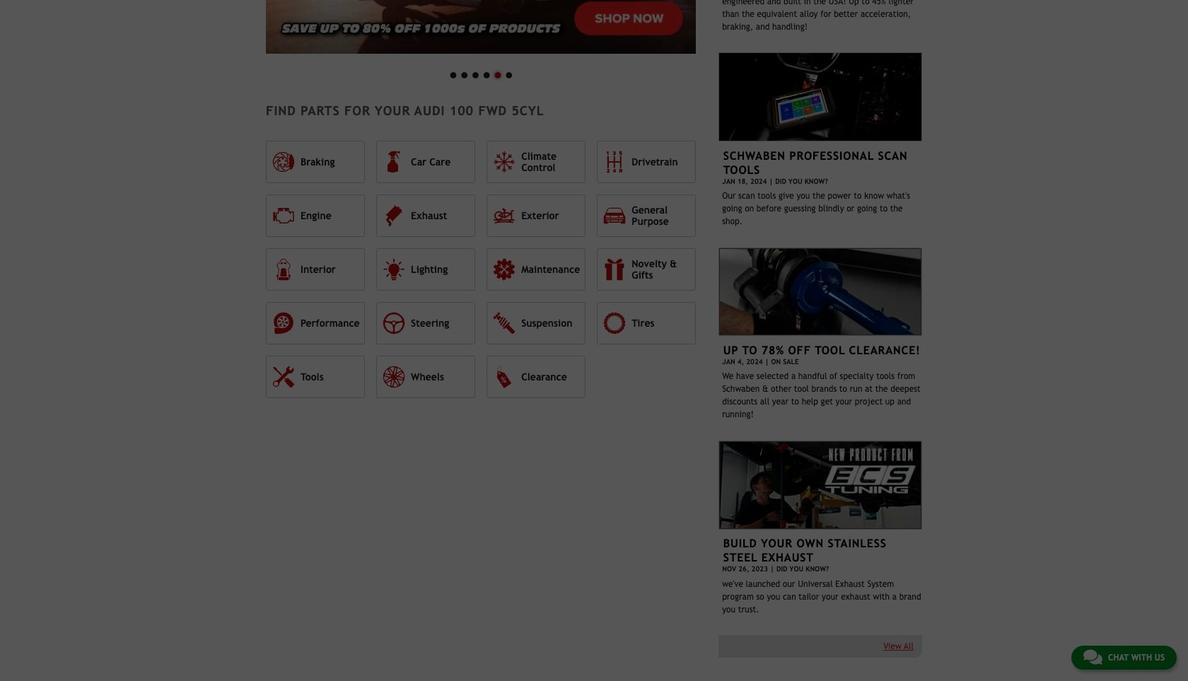 Task type: locate. For each thing, give the bounding box(es) containing it.
schwaben professional scan tools image
[[719, 53, 922, 142]]

build your own stainless steel exhaust image
[[719, 441, 922, 530]]

up to 78% off tool clearance! image
[[719, 247, 922, 336]]



Task type: describe. For each thing, give the bounding box(es) containing it.
generic - clearance image
[[266, 0, 696, 54]]



Task type: vqa. For each thing, say whether or not it's contained in the screenshot.
purposes.
no



